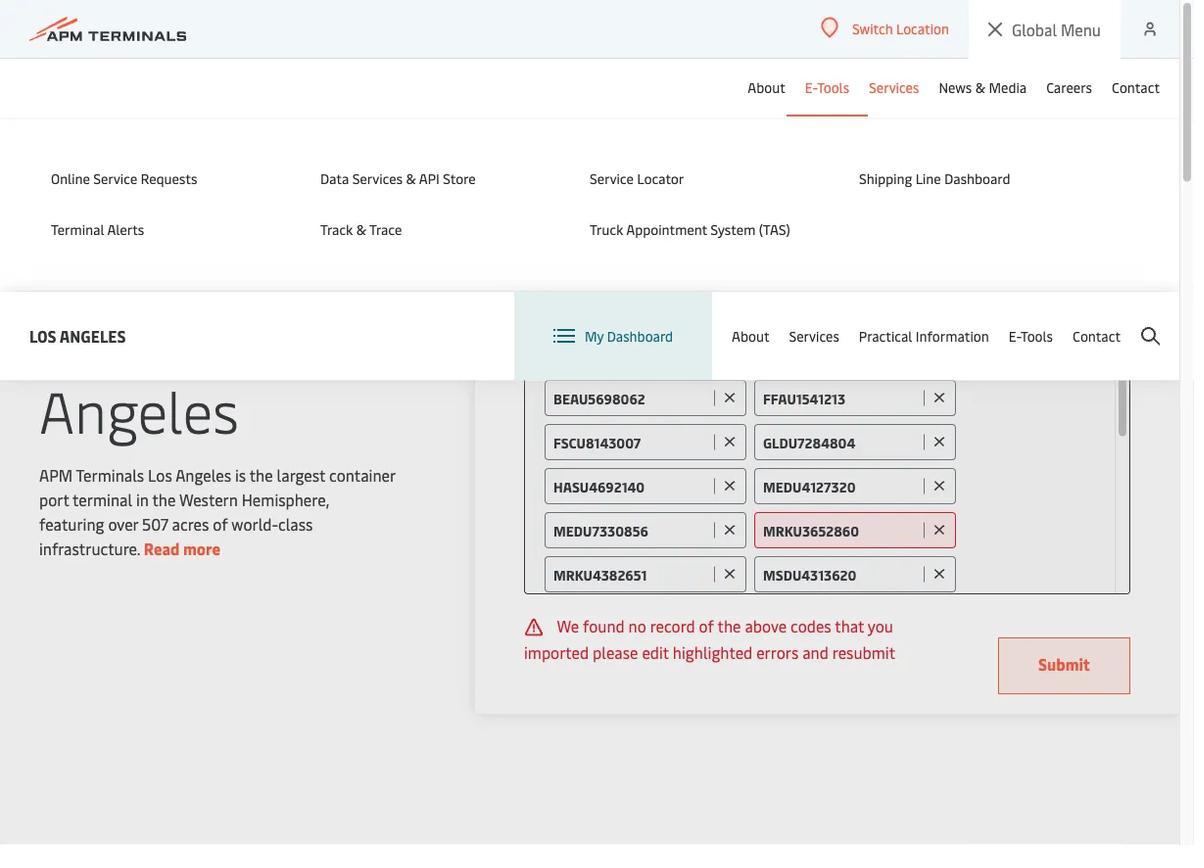 Task type: describe. For each thing, give the bounding box(es) containing it.
the
[[981, 226, 1007, 247]]

more
[[183, 538, 221, 559]]

view next error image
[[1101, 317, 1130, 347]]

read more
[[144, 538, 221, 559]]

edit
[[642, 641, 669, 663]]

global
[[1012, 19, 1057, 40]]

online service requests
[[51, 169, 197, 188]]

about for about dropdown button at top right
[[732, 327, 769, 345]]

switch
[[852, 19, 893, 37]]

los for pier 400 los angeles
[[267, 305, 354, 382]]

over
[[108, 513, 138, 534]]

read
[[144, 538, 180, 559]]

contact button
[[1112, 58, 1160, 117]]

is
[[235, 464, 246, 485]]

507
[[142, 513, 168, 534]]

e-tools for e-tools popup button
[[1009, 327, 1053, 345]]

about button
[[748, 58, 785, 117]]

or
[[685, 226, 699, 247]]

ids
[[794, 226, 816, 247]]

news & media button
[[939, 58, 1027, 117]]

of inside apm terminals los angeles is the largest container port terminal in the western hemisphere, featuring over 507 acres of world-class infrastructure.
[[213, 513, 228, 534]]

shipping
[[859, 169, 912, 188]]

clear
[[630, 323, 662, 341]]

shipping line dashboard link
[[859, 168, 1089, 189]]

about for about popup button
[[748, 78, 785, 96]]

the for apm terminals los angeles is the largest container port terminal in the western hemisphere, featuring over 507 acres of world-class infrastructure.
[[250, 464, 273, 485]]

re-
[[1071, 226, 1091, 247]]

class
[[278, 513, 313, 534]]

container inside please enter container or bill of lading ids (maximum 50 entries). the tags are re- editable.
[[615, 226, 681, 247]]

los angeles link
[[29, 324, 126, 348]]

are
[[1045, 226, 1067, 247]]

switch location
[[852, 19, 949, 37]]

careers
[[1046, 78, 1092, 96]]

information
[[916, 327, 989, 345]]

e-tools button
[[805, 58, 849, 117]]

los for apm terminals los angeles is the largest container port terminal in the western hemisphere, featuring over 507 acres of world-class infrastructure.
[[148, 464, 172, 485]]

please
[[524, 226, 570, 247]]

angeles for terminals
[[175, 464, 231, 485]]

location
[[896, 19, 949, 37]]

truck appointment system (tas) link
[[590, 218, 820, 240]]

view previous error image
[[988, 317, 1017, 347]]

& for media
[[975, 78, 986, 96]]

trace for and
[[646, 177, 710, 214]]

(tas)
[[759, 220, 790, 239]]

data services & api store
[[320, 169, 476, 188]]

terminal alerts
[[51, 220, 144, 239]]

no
[[628, 616, 646, 637]]

50
[[898, 226, 917, 247]]

my
[[585, 327, 604, 345]]

we
[[557, 616, 579, 637]]

0 horizontal spatial los
[[29, 325, 56, 346]]

featuring
[[39, 513, 104, 534]]

tools for e-tools popup button
[[1021, 327, 1053, 345]]

line
[[916, 169, 941, 188]]

we found no record of the above codes that you imported please edit highlighted errors and resubmit
[[524, 616, 895, 663]]

terminal
[[51, 220, 104, 239]]

trace for &
[[369, 220, 402, 239]]

1
[[1086, 323, 1091, 341]]

read more link
[[144, 538, 221, 559]]

truck appointment system (tas)
[[590, 220, 790, 239]]

tags
[[1011, 226, 1041, 247]]

imported
[[524, 641, 589, 663]]

please
[[593, 641, 638, 663]]

global menu button
[[969, 0, 1121, 59]]

news
[[939, 78, 972, 96]]

record
[[650, 616, 695, 637]]

apm
[[39, 464, 73, 485]]

terminal alerts link
[[51, 218, 281, 240]]

0 horizontal spatial and
[[594, 177, 640, 214]]

editable.
[[524, 250, 585, 271]]

alerts
[[107, 220, 144, 239]]

above
[[745, 616, 787, 637]]

(maximum
[[819, 226, 894, 247]]

track for track & trace
[[320, 220, 353, 239]]

1 vertical spatial services
[[352, 169, 403, 188]]

highlighted
[[673, 641, 753, 663]]

careers button
[[1046, 58, 1092, 117]]

contact for e-tools
[[1073, 327, 1121, 345]]

menu
[[1061, 19, 1101, 40]]

container inside apm terminals los angeles is the largest container port terminal in the western hemisphere, featuring over 507 acres of world-class infrastructure.
[[329, 464, 395, 485]]

service inside online service requests "link"
[[93, 169, 137, 188]]

found
[[583, 616, 625, 637]]

acres
[[172, 513, 209, 534]]

contact for careers
[[1112, 78, 1160, 96]]

and inside the we found no record of the above codes that you imported please edit highlighted errors and resubmit
[[802, 641, 829, 663]]

errors
[[756, 641, 799, 663]]

pier 400 los angeles
[[39, 305, 354, 448]]



Task type: locate. For each thing, give the bounding box(es) containing it.
0 horizontal spatial service
[[93, 169, 137, 188]]

shipping line dashboard
[[859, 169, 1010, 188]]

service left locator
[[590, 169, 634, 188]]

0 vertical spatial tools
[[817, 78, 849, 96]]

track down data
[[320, 220, 353, 239]]

0 vertical spatial services
[[869, 78, 919, 96]]

1 horizontal spatial service
[[590, 169, 634, 188]]

port
[[39, 489, 69, 510]]

los
[[267, 305, 354, 382], [29, 325, 56, 346], [148, 464, 172, 485]]

0 vertical spatial container
[[615, 226, 681, 247]]

service inside service locator link
[[590, 169, 634, 188]]

error of 1
[[1027, 323, 1091, 341]]

in
[[136, 489, 149, 510]]

e-tools right about popup button
[[805, 78, 849, 96]]

& right news
[[975, 78, 986, 96]]

switch location button
[[821, 17, 949, 39]]

e-tools button
[[1009, 292, 1053, 380]]

0 vertical spatial e-tools
[[805, 78, 849, 96]]

e-tools for e-tools dropdown button
[[805, 78, 849, 96]]

my dashboard
[[585, 327, 673, 345]]

codes
[[791, 616, 831, 637]]

1 vertical spatial contact
[[1073, 327, 1121, 345]]

0 horizontal spatial services
[[352, 169, 403, 188]]

e-tools left 1
[[1009, 327, 1053, 345]]

0 horizontal spatial &
[[356, 220, 366, 239]]

services down the switch location
[[869, 78, 919, 96]]

world-
[[232, 513, 278, 534]]

0 vertical spatial contact
[[1112, 78, 1160, 96]]

2 horizontal spatial los
[[267, 305, 354, 382]]

contact
[[1112, 78, 1160, 96], [1073, 327, 1121, 345]]

1 horizontal spatial track
[[524, 177, 587, 214]]

services button
[[869, 58, 919, 117]]

track up please
[[524, 177, 587, 214]]

infrastructure.
[[39, 538, 140, 559]]

0 vertical spatial trace
[[646, 177, 710, 214]]

0 vertical spatial the
[[250, 464, 273, 485]]

entries
[[540, 323, 586, 341]]

container right largest
[[329, 464, 395, 485]]

0 vertical spatial dashboard
[[944, 169, 1010, 188]]

2 horizontal spatial the
[[718, 616, 741, 637]]

about button
[[732, 292, 769, 380]]

2 vertical spatial angeles
[[175, 464, 231, 485]]

& for trace
[[356, 220, 366, 239]]

0 horizontal spatial track
[[320, 220, 353, 239]]

tools inside e-tools dropdown button
[[817, 78, 849, 96]]

e- right about popup button
[[805, 78, 817, 96]]

& down "data services & api store"
[[356, 220, 366, 239]]

1 horizontal spatial trace
[[646, 177, 710, 214]]

0 vertical spatial &
[[975, 78, 986, 96]]

1 horizontal spatial &
[[406, 169, 416, 188]]

0 vertical spatial angeles
[[59, 325, 126, 346]]

services button
[[789, 292, 839, 380]]

you
[[868, 616, 893, 637]]

2 vertical spatial services
[[789, 327, 839, 345]]

the for we found no record of the above codes that you imported please edit highlighted errors and resubmit
[[718, 616, 741, 637]]

0 vertical spatial and
[[594, 177, 640, 214]]

track & trace link
[[320, 218, 551, 240]]

about left services popup button
[[732, 327, 769, 345]]

1 vertical spatial track
[[320, 220, 353, 239]]

of inside the we found no record of the above codes that you imported please edit highlighted errors and resubmit
[[699, 616, 714, 637]]

track & trace
[[320, 220, 402, 239]]

pier
[[39, 305, 134, 382]]

2 service from the left
[[590, 169, 634, 188]]

the inside the we found no record of the above codes that you imported please edit highlighted errors and resubmit
[[718, 616, 741, 637]]

0 vertical spatial e-
[[805, 78, 817, 96]]

los angeles
[[29, 325, 126, 346]]

trace down "data services & api store"
[[369, 220, 402, 239]]

truck
[[590, 220, 623, 239]]

trace inside "link"
[[369, 220, 402, 239]]

services right data
[[352, 169, 403, 188]]

Entered ID text field
[[553, 389, 709, 408], [763, 389, 919, 408], [553, 433, 709, 452], [763, 433, 919, 452], [553, 477, 709, 496], [763, 477, 919, 496], [553, 521, 709, 540], [763, 521, 919, 540], [553, 565, 709, 584], [763, 565, 919, 584]]

& inside popup button
[[975, 78, 986, 96]]

and up truck
[[594, 177, 640, 214]]

services right about dropdown button at top right
[[789, 327, 839, 345]]

los inside pier 400 los angeles
[[267, 305, 354, 382]]

0 horizontal spatial container
[[329, 464, 395, 485]]

enter
[[574, 226, 611, 247]]

resubmit
[[832, 641, 895, 663]]

tools
[[817, 78, 849, 96], [1021, 327, 1053, 345]]

availability
[[824, 177, 952, 214]]

angeles inside apm terminals los angeles is the largest container port terminal in the western hemisphere, featuring over 507 acres of world-class infrastructure.
[[175, 464, 231, 485]]

1 horizontal spatial e-tools
[[1009, 327, 1053, 345]]

terminal
[[73, 489, 132, 510]]

western
[[179, 489, 238, 510]]

and down "codes"
[[802, 641, 829, 663]]

container left the or
[[615, 226, 681, 247]]

about
[[748, 78, 785, 96], [732, 327, 769, 345]]

1 horizontal spatial services
[[789, 327, 839, 345]]

dashboard right my
[[607, 327, 673, 345]]

of down western
[[213, 513, 228, 534]]

of up highlighted
[[699, 616, 714, 637]]

1 vertical spatial container
[[329, 464, 395, 485]]

news & media
[[939, 78, 1027, 96]]

tools for e-tools dropdown button
[[817, 78, 849, 96]]

dashboard right line
[[944, 169, 1010, 188]]

1 horizontal spatial container
[[615, 226, 681, 247]]

0 horizontal spatial e-
[[805, 78, 817, 96]]

-
[[717, 177, 728, 214]]

trace
[[646, 177, 710, 214], [369, 220, 402, 239]]

of right bill
[[728, 226, 743, 247]]

import
[[735, 177, 817, 214]]

1 horizontal spatial e-
[[1009, 327, 1021, 345]]

1 vertical spatial about
[[732, 327, 769, 345]]

service locator link
[[590, 168, 820, 189]]

of left 1
[[1069, 323, 1083, 341]]

2 vertical spatial &
[[356, 220, 366, 239]]

data
[[320, 169, 349, 188]]

e- inside dropdown button
[[805, 78, 817, 96]]

angeles inside the los angeles link
[[59, 325, 126, 346]]

1 vertical spatial the
[[152, 489, 176, 510]]

contact right careers popup button
[[1112, 78, 1160, 96]]

& inside "link"
[[356, 220, 366, 239]]

angeles inside pier 400 los angeles
[[39, 371, 239, 448]]

1 horizontal spatial tools
[[1021, 327, 1053, 345]]

services for news & media
[[869, 78, 919, 96]]

0 vertical spatial about
[[748, 78, 785, 96]]

1 horizontal spatial and
[[802, 641, 829, 663]]

1 horizontal spatial the
[[250, 464, 273, 485]]

0 horizontal spatial dashboard
[[607, 327, 673, 345]]

tools right view previous error image
[[1021, 327, 1053, 345]]

my dashboard button
[[553, 292, 673, 380]]

1 vertical spatial and
[[802, 641, 829, 663]]

service
[[93, 169, 137, 188], [590, 169, 634, 188]]

system
[[711, 220, 756, 239]]

1 vertical spatial dashboard
[[607, 327, 673, 345]]

e- left error
[[1009, 327, 1021, 345]]

practical information button
[[859, 292, 989, 380]]

of inside please enter container or bill of lading ids (maximum 50 entries). the tags are re- editable.
[[728, 226, 743, 247]]

1 vertical spatial angeles
[[39, 371, 239, 448]]

apm terminals los angeles is the largest container port terminal in the western hemisphere, featuring over 507 acres of world-class infrastructure.
[[39, 464, 395, 559]]

practical information
[[859, 327, 989, 345]]

service locator
[[590, 169, 684, 188]]

& left api
[[406, 169, 416, 188]]

online
[[51, 169, 90, 188]]

tools inside e-tools popup button
[[1021, 327, 1053, 345]]

practical
[[859, 327, 912, 345]]

track for track and trace - import availability
[[524, 177, 587, 214]]

1 vertical spatial &
[[406, 169, 416, 188]]

api
[[419, 169, 440, 188]]

entries).
[[921, 226, 978, 247]]

clear button
[[596, 317, 662, 347]]

1 vertical spatial e-
[[1009, 327, 1021, 345]]

global menu
[[1012, 19, 1101, 40]]

dashboard inside dropdown button
[[607, 327, 673, 345]]

angeles
[[59, 325, 126, 346], [39, 371, 239, 448], [175, 464, 231, 485]]

locator
[[637, 169, 684, 188]]

e- inside popup button
[[1009, 327, 1021, 345]]

los inside apm terminals los angeles is the largest container port terminal in the western hemisphere, featuring over 507 acres of world-class infrastructure.
[[148, 464, 172, 485]]

terminals
[[76, 464, 144, 485]]

1 vertical spatial e-tools
[[1009, 327, 1053, 345]]

0 horizontal spatial trace
[[369, 220, 402, 239]]

please enter container or bill of lading ids (maximum 50 entries). the tags are re- editable.
[[524, 226, 1091, 271]]

e- for e-tools dropdown button
[[805, 78, 817, 96]]

the up highlighted
[[718, 616, 741, 637]]

1 horizontal spatial dashboard
[[944, 169, 1010, 188]]

dashboard
[[944, 169, 1010, 188], [607, 327, 673, 345]]

1 horizontal spatial los
[[148, 464, 172, 485]]

0 horizontal spatial e-tools
[[805, 78, 849, 96]]

0 vertical spatial track
[[524, 177, 587, 214]]

e-tools
[[805, 78, 849, 96], [1009, 327, 1053, 345]]

error
[[1027, 323, 1057, 341]]

0 horizontal spatial the
[[152, 489, 176, 510]]

1 service from the left
[[93, 169, 137, 188]]

the right is
[[250, 464, 273, 485]]

track inside track & trace "link"
[[320, 220, 353, 239]]

services for practical information
[[789, 327, 839, 345]]

0 horizontal spatial tools
[[817, 78, 849, 96]]

largest
[[277, 464, 325, 485]]

1 vertical spatial tools
[[1021, 327, 1053, 345]]

400
[[149, 305, 253, 382]]

2 horizontal spatial &
[[975, 78, 986, 96]]

1 vertical spatial trace
[[369, 220, 402, 239]]

service right online
[[93, 169, 137, 188]]

2 horizontal spatial services
[[869, 78, 919, 96]]

that
[[835, 616, 864, 637]]

2 vertical spatial the
[[718, 616, 741, 637]]

about left e-tools dropdown button
[[748, 78, 785, 96]]

&
[[975, 78, 986, 96], [406, 169, 416, 188], [356, 220, 366, 239]]

the
[[250, 464, 273, 485], [152, 489, 176, 510], [718, 616, 741, 637]]

track
[[524, 177, 587, 214], [320, 220, 353, 239]]

angeles for 400
[[39, 371, 239, 448]]

trace up appointment
[[646, 177, 710, 214]]

hemisphere,
[[242, 489, 329, 510]]

contact button
[[1073, 292, 1121, 380]]

bill
[[703, 226, 724, 247]]

e- for e-tools popup button
[[1009, 327, 1021, 345]]

requests
[[141, 169, 197, 188]]

contact right error
[[1073, 327, 1121, 345]]

the right the in
[[152, 489, 176, 510]]

lading
[[747, 226, 790, 247]]

tools left services dropdown button
[[817, 78, 849, 96]]



Task type: vqa. For each thing, say whether or not it's contained in the screenshot.
top dashboard
yes



